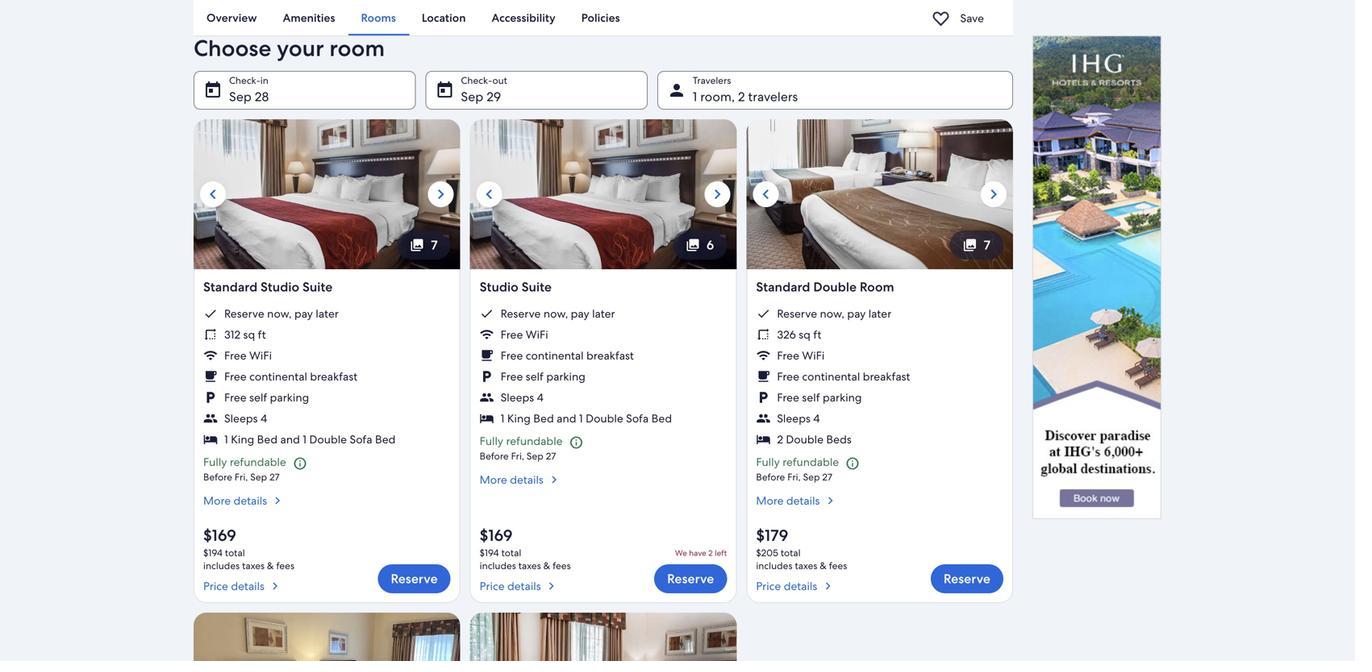 Task type: describe. For each thing, give the bounding box(es) containing it.
fees for double
[[829, 560, 847, 572]]

1 horizontal spatial self
[[526, 370, 544, 384]]

1 horizontal spatial parking
[[546, 370, 585, 384]]

deluxe studio suite | pillowtop beds, desk, laptop workspace, blackout drapes image
[[470, 613, 737, 661]]

more details button for standard double room
[[756, 493, 1003, 508]]

show previous image image for studio suite
[[480, 185, 499, 204]]

price details for double
[[756, 579, 817, 593]]

1 horizontal spatial breakfast
[[586, 349, 634, 363]]

continental for $169
[[249, 370, 307, 384]]

later for studio suite
[[592, 307, 615, 321]]

price details button for suite
[[480, 573, 571, 593]]

double room | pillowtop beds, desk, laptop workspace, blackout drapes image
[[194, 613, 460, 661]]

fully refundable for suite
[[480, 434, 563, 449]]

1 horizontal spatial continental
[[526, 349, 584, 363]]

free self parking list item for $169
[[203, 391, 451, 405]]

sep 28 button
[[194, 71, 416, 110]]

& for suite
[[543, 560, 550, 572]]

free for the middle free wifi list item
[[501, 328, 523, 342]]

total for suite
[[501, 547, 521, 559]]

1 horizontal spatial 4
[[537, 391, 544, 405]]

before fri, sep 27 for double
[[756, 471, 832, 483]]

free for middle free continental breakfast list item
[[501, 349, 523, 363]]

fully for studio suite
[[480, 434, 503, 449]]

list for studio suite
[[480, 307, 727, 426]]

reserve now, pay later for double
[[777, 307, 891, 321]]

free self parking for $169
[[224, 391, 309, 405]]

medium image for $169
[[544, 579, 559, 593]]

before for studio suite
[[480, 450, 509, 462]]

1 suite from the left
[[302, 279, 333, 296]]

taxes for double
[[795, 560, 817, 572]]

price for studio suite
[[480, 579, 505, 593]]

sq for $179
[[799, 328, 811, 342]]

pay for studio
[[294, 307, 313, 321]]

free for free continental breakfast list item related to $179
[[777, 370, 799, 384]]

we
[[675, 548, 687, 558]]

breakfast for $169
[[310, 370, 357, 384]]

location link
[[409, 0, 479, 35]]

$169 $194 total includes taxes & fees for standard
[[203, 525, 294, 572]]

free for free wifi list item associated with $169
[[224, 349, 247, 363]]

7 for $169
[[431, 237, 438, 254]]

326 sq ft
[[777, 328, 821, 342]]

medium image inside price details button
[[268, 579, 282, 593]]

self for $169
[[249, 391, 267, 405]]

312
[[224, 328, 240, 342]]

now, for suite
[[544, 307, 568, 321]]

326
[[777, 328, 796, 342]]

fully refundable for double
[[756, 455, 839, 470]]

taxes for studio
[[242, 560, 265, 572]]

show all 7 images for standard studio suite image
[[410, 238, 424, 253]]

choose your room
[[194, 34, 385, 63]]

policies link
[[568, 0, 633, 35]]

$179 $205 total includes taxes & fees
[[756, 525, 847, 572]]

1 horizontal spatial wifi
[[526, 328, 548, 342]]

free self parking list item for $179
[[756, 391, 1003, 405]]

later for standard studio suite
[[316, 307, 339, 321]]

free continental breakfast for $169
[[224, 370, 357, 384]]

Save property to a trip checkbox
[[928, 5, 954, 31]]

0 vertical spatial 1 king bed and 1 double sofa bed list item
[[480, 412, 727, 426]]

pillowtop beds, desk, laptop workspace, blackout drapes image for standard studio suite
[[194, 120, 460, 270]]

medium image for $179
[[821, 579, 835, 593]]

2 studio from the left
[[480, 279, 518, 296]]

1 horizontal spatial sleeps 4 list item
[[480, 391, 727, 405]]

and for topmost 1 king bed and 1 double sofa bed list item
[[557, 412, 576, 426]]

reserve button for $179
[[931, 564, 1003, 593]]

sep 29 button
[[425, 71, 648, 110]]

more details for studio
[[203, 493, 267, 508]]

0 vertical spatial sofa
[[626, 412, 649, 426]]

accessibility
[[492, 10, 556, 25]]

sleeps 4 list item for $179
[[756, 412, 1003, 426]]

pay for double
[[847, 307, 866, 321]]

have
[[689, 548, 706, 558]]

sep 29
[[461, 88, 501, 105]]

27 for studio
[[269, 471, 280, 483]]

fees for studio
[[276, 560, 294, 572]]

free for $179 the free self parking "list item"
[[777, 391, 799, 405]]

2 double beds list item
[[756, 432, 1003, 447]]

6
[[706, 237, 714, 254]]

2 show next image image from the left
[[708, 185, 727, 204]]

continental for $179
[[802, 370, 860, 384]]

0 horizontal spatial medium image
[[270, 493, 285, 508]]

2 reserve button from the left
[[654, 564, 727, 593]]

left
[[715, 548, 727, 558]]

reserve now, pay later for studio
[[224, 307, 339, 321]]

free self parking for $179
[[777, 391, 862, 405]]

rooms link
[[348, 0, 409, 35]]

1 studio from the left
[[261, 279, 299, 296]]

standard for $169
[[203, 279, 257, 296]]

beds
[[826, 432, 852, 447]]

fri, for studio
[[235, 471, 248, 483]]

location
[[422, 10, 466, 25]]

1 horizontal spatial free self parking list item
[[480, 370, 727, 384]]

0 horizontal spatial 1 king bed and 1 double sofa bed
[[224, 432, 396, 447]]

$169 for standard
[[203, 525, 236, 546]]

pillowtop beds, desk, laptop workspace, blackout drapes image for studio suite
[[470, 120, 737, 270]]

$169 $194 total includes taxes & fees for studio
[[480, 525, 571, 572]]

4 for $169
[[260, 412, 267, 426]]

1 horizontal spatial sleeps
[[501, 391, 534, 405]]

overview link
[[194, 0, 270, 35]]

fully refundable button for suite
[[480, 434, 590, 450]]

later for standard double room
[[868, 307, 891, 321]]

$205
[[756, 547, 778, 559]]

1 horizontal spatial 1 king bed and 1 double sofa bed
[[501, 412, 672, 426]]

show previous image image for standard studio suite
[[203, 185, 223, 204]]

price details button for double
[[756, 573, 847, 593]]

show next image image for suite
[[431, 185, 451, 204]]

1 horizontal spatial free continental breakfast list item
[[480, 349, 727, 363]]

choose
[[194, 34, 271, 63]]

free for the free self parking "list item" to the middle
[[501, 370, 523, 384]]

price details for studio
[[203, 579, 265, 593]]

free wifi for $179
[[777, 349, 825, 363]]

refundable for suite
[[506, 434, 563, 449]]

reserve now, pay later list item for studio suite
[[480, 307, 727, 321]]

includes for standard double room
[[756, 560, 792, 572]]



Task type: locate. For each thing, give the bounding box(es) containing it.
travelers
[[748, 88, 798, 105]]

before fri, sep 27
[[480, 450, 556, 462], [203, 471, 280, 483], [756, 471, 832, 483]]

0 horizontal spatial more
[[203, 493, 231, 508]]

reserve now, pay later down standard double room
[[777, 307, 891, 321]]

1 reserve button from the left
[[378, 564, 451, 593]]

reserve now, pay later down studio suite
[[501, 307, 615, 321]]

2 horizontal spatial before fri, sep 27
[[756, 471, 832, 483]]

fees for suite
[[553, 560, 571, 572]]

&
[[267, 560, 274, 572], [543, 560, 550, 572], [820, 560, 827, 572]]

show next image image for room
[[984, 185, 1003, 204]]

reserve now, pay later
[[224, 307, 339, 321], [501, 307, 615, 321], [777, 307, 891, 321]]

now, down standard studio suite
[[267, 307, 292, 321]]

1 horizontal spatial reserve button
[[654, 564, 727, 593]]

before
[[480, 450, 509, 462], [203, 471, 232, 483], [756, 471, 785, 483]]

now,
[[267, 307, 292, 321], [544, 307, 568, 321], [820, 307, 844, 321]]

1 horizontal spatial pillowtop beds, desk, laptop workspace, blackout drapes image
[[470, 120, 737, 270]]

1 horizontal spatial free wifi
[[501, 328, 548, 342]]

2 horizontal spatial free wifi list item
[[756, 349, 1003, 363]]

more
[[480, 473, 507, 487], [203, 493, 231, 508], [756, 493, 784, 508]]

1 horizontal spatial 1 king bed and 1 double sofa bed list item
[[480, 412, 727, 426]]

fees
[[276, 560, 294, 572], [553, 560, 571, 572], [829, 560, 847, 572]]

includes inside $179 $205 total includes taxes & fees
[[756, 560, 792, 572]]

price details button
[[203, 573, 294, 593], [480, 573, 571, 593], [756, 573, 847, 593]]

1 pay from the left
[[294, 307, 313, 321]]

fees inside $179 $205 total includes taxes & fees
[[829, 560, 847, 572]]

1 horizontal spatial later
[[592, 307, 615, 321]]

1 standard from the left
[[203, 279, 257, 296]]

fully for standard double room
[[756, 455, 780, 470]]

1 king bed and 1 double sofa bed list item
[[480, 412, 727, 426], [203, 432, 451, 447]]

more details button
[[480, 473, 727, 487], [203, 493, 451, 508], [756, 493, 1003, 508]]

1 now, from the left
[[267, 307, 292, 321]]

0 vertical spatial 1 king bed and 1 double sofa bed
[[501, 412, 672, 426]]

1 horizontal spatial fully refundable button
[[480, 434, 590, 450]]

0 horizontal spatial 4
[[260, 412, 267, 426]]

2 show previous image image from the left
[[480, 185, 499, 204]]

1 vertical spatial 1 king bed and 1 double sofa bed list item
[[203, 432, 451, 447]]

reserve
[[224, 307, 264, 321], [501, 307, 541, 321], [777, 307, 817, 321], [391, 571, 438, 587], [667, 571, 714, 587], [944, 571, 990, 587]]

2 horizontal spatial free continental breakfast
[[777, 370, 910, 384]]

1
[[693, 88, 697, 105], [501, 412, 504, 426], [579, 412, 583, 426], [224, 432, 228, 447], [303, 432, 307, 447]]

3 taxes from the left
[[795, 560, 817, 572]]

reserve button for $169
[[378, 564, 451, 593]]

1 fees from the left
[[276, 560, 294, 572]]

amenities
[[283, 10, 335, 25]]

refundable for studio
[[230, 455, 286, 470]]

1 horizontal spatial 7 button
[[950, 231, 1003, 260]]

3 total from the left
[[781, 547, 801, 559]]

more for standard double room
[[756, 493, 784, 508]]

0 vertical spatial medium image
[[547, 473, 561, 487]]

ft right 312
[[258, 328, 266, 342]]

0 horizontal spatial show next image image
[[431, 185, 451, 204]]

sq
[[243, 328, 255, 342], [799, 328, 811, 342]]

we have 2 left
[[675, 548, 727, 558]]

sofa
[[626, 412, 649, 426], [350, 432, 372, 447]]

7 for $179
[[984, 237, 990, 254]]

fully refundable
[[480, 434, 563, 449], [203, 455, 286, 470], [756, 455, 839, 470]]

2 horizontal spatial reserve button
[[931, 564, 1003, 593]]

1 horizontal spatial $169
[[480, 525, 513, 546]]

room
[[860, 279, 894, 296]]

sleeps for $169
[[224, 412, 258, 426]]

0 horizontal spatial sofa
[[350, 432, 372, 447]]

2 pay from the left
[[571, 307, 589, 321]]

save
[[960, 11, 984, 25]]

2 reserve now, pay later list item from the left
[[480, 307, 727, 321]]

2 price details from the left
[[480, 579, 541, 593]]

sep for studio suite
[[527, 450, 543, 462]]

& for double
[[820, 560, 827, 572]]

1 reserve now, pay later from the left
[[224, 307, 339, 321]]

0 horizontal spatial 7
[[431, 237, 438, 254]]

sq right 326
[[799, 328, 811, 342]]

before for standard studio suite
[[203, 471, 232, 483]]

fri, for suite
[[511, 450, 524, 462]]

3 price details from the left
[[756, 579, 817, 593]]

1 horizontal spatial reserve now, pay later
[[501, 307, 615, 321]]

7 right show all 7 images for standard double room
[[984, 237, 990, 254]]

show all 6 images for studio suite image
[[686, 238, 700, 253]]

2 left left
[[708, 548, 713, 558]]

1 horizontal spatial includes
[[480, 560, 516, 572]]

reserve now, pay later list item
[[203, 307, 451, 321], [480, 307, 727, 321], [756, 307, 1003, 321]]

0 horizontal spatial studio
[[261, 279, 299, 296]]

accessibility link
[[479, 0, 568, 35]]

0 horizontal spatial free continental breakfast
[[224, 370, 357, 384]]

more for standard studio suite
[[203, 493, 231, 508]]

2 horizontal spatial later
[[868, 307, 891, 321]]

policies
[[581, 10, 620, 25]]

list
[[194, 0, 1013, 35], [203, 307, 451, 447], [480, 307, 727, 426], [756, 307, 1003, 447]]

1 show next image image from the left
[[431, 185, 451, 204]]

continental down studio suite
[[526, 349, 584, 363]]

list containing overview
[[194, 0, 1013, 35]]

1 horizontal spatial medium image
[[547, 473, 561, 487]]

1 total from the left
[[225, 547, 245, 559]]

1 horizontal spatial fully
[[480, 434, 503, 449]]

0 horizontal spatial 2
[[708, 548, 713, 558]]

0 horizontal spatial free wifi
[[224, 349, 272, 363]]

2 horizontal spatial free self parking
[[777, 391, 862, 405]]

1 7 from the left
[[431, 237, 438, 254]]

free self parking
[[501, 370, 585, 384], [224, 391, 309, 405], [777, 391, 862, 405]]

6 button
[[673, 231, 727, 260]]

1 includes from the left
[[203, 560, 240, 572]]

free continental breakfast list item for $179
[[756, 370, 1003, 384]]

amenities link
[[270, 0, 348, 35]]

2 taxes from the left
[[518, 560, 541, 572]]

$169 $194 total includes taxes & fees
[[203, 525, 294, 572], [480, 525, 571, 572]]

$194
[[203, 547, 223, 559], [480, 547, 499, 559]]

more details button for standard studio suite
[[203, 493, 451, 508]]

1 vertical spatial sofa
[[350, 432, 372, 447]]

wifi for $169
[[249, 349, 272, 363]]

free wifi list item for $179
[[756, 349, 1003, 363]]

2 left beds
[[777, 432, 783, 447]]

2 later from the left
[[592, 307, 615, 321]]

2 horizontal spatial total
[[781, 547, 801, 559]]

taxes
[[242, 560, 265, 572], [518, 560, 541, 572], [795, 560, 817, 572]]

2 horizontal spatial sleeps 4 list item
[[756, 412, 1003, 426]]

2 inside list
[[777, 432, 783, 447]]

suite
[[302, 279, 333, 296], [522, 279, 552, 296]]

sep 28
[[229, 88, 269, 105]]

total for studio
[[225, 547, 245, 559]]

ft right 326
[[813, 328, 821, 342]]

0 horizontal spatial more details
[[203, 493, 267, 508]]

self for $179
[[802, 391, 820, 405]]

28
[[255, 88, 269, 105]]

and
[[557, 412, 576, 426], [280, 432, 300, 447]]

3 & from the left
[[820, 560, 827, 572]]

before fri, sep 27 for suite
[[480, 450, 556, 462]]

refundable
[[506, 434, 563, 449], [230, 455, 286, 470], [783, 455, 839, 470]]

sleeps 4 for $179
[[777, 412, 820, 426]]

0 horizontal spatial $169 $194 total includes taxes & fees
[[203, 525, 294, 572]]

1 pillowtop beds, desk, laptop workspace, blackout drapes image from the left
[[194, 120, 460, 270]]

studio suite
[[480, 279, 552, 296]]

now, for studio
[[267, 307, 292, 321]]

0 horizontal spatial pillowtop beds, desk, laptop workspace, blackout drapes image
[[194, 120, 460, 270]]

1 horizontal spatial sleeps 4
[[501, 391, 544, 405]]

free wifi
[[501, 328, 548, 342], [224, 349, 272, 363], [777, 349, 825, 363]]

2 now, from the left
[[544, 307, 568, 321]]

27 for double
[[822, 471, 832, 483]]

your
[[277, 34, 324, 63]]

312 sq ft list item
[[203, 328, 451, 342]]

1 show previous image image from the left
[[203, 185, 223, 204]]

more details for suite
[[480, 473, 543, 487]]

1 ft from the left
[[258, 328, 266, 342]]

1 price details from the left
[[203, 579, 265, 593]]

more details for double
[[756, 493, 820, 508]]

2 sq from the left
[[799, 328, 811, 342]]

taxes for suite
[[518, 560, 541, 572]]

0 horizontal spatial continental
[[249, 370, 307, 384]]

2 $194 from the left
[[480, 547, 499, 559]]

0 horizontal spatial free self parking
[[224, 391, 309, 405]]

sleeps 4
[[501, 391, 544, 405], [224, 412, 267, 426], [777, 412, 820, 426]]

3 fees from the left
[[829, 560, 847, 572]]

breakfast for $179
[[863, 370, 910, 384]]

7 button
[[397, 231, 451, 260], [950, 231, 1003, 260]]

free wifi for $169
[[224, 349, 272, 363]]

7 right show all 7 images for standard studio suite
[[431, 237, 438, 254]]

1 horizontal spatial suite
[[522, 279, 552, 296]]

free for $169's free continental breakfast list item
[[224, 370, 247, 384]]

free for the free self parking "list item" for $169
[[224, 391, 247, 405]]

2 horizontal spatial breakfast
[[863, 370, 910, 384]]

2 inside 1 room, 2 travelers button
[[738, 88, 745, 105]]

list for standard double room
[[756, 307, 1003, 447]]

2 reserve now, pay later from the left
[[501, 307, 615, 321]]

details
[[510, 473, 543, 487], [234, 493, 267, 508], [786, 493, 820, 508], [231, 579, 265, 593], [507, 579, 541, 593], [784, 579, 817, 593]]

standard studio suite
[[203, 279, 333, 296]]

room,
[[700, 88, 735, 105]]

medium image for $179
[[823, 493, 838, 508]]

1 horizontal spatial and
[[557, 412, 576, 426]]

1 horizontal spatial refundable
[[506, 434, 563, 449]]

2 $169 from the left
[[480, 525, 513, 546]]

0 horizontal spatial includes
[[203, 560, 240, 572]]

sep
[[229, 88, 252, 105], [461, 88, 483, 105], [527, 450, 543, 462], [250, 471, 267, 483], [803, 471, 820, 483]]

now, for double
[[820, 307, 844, 321]]

wifi down the 312 sq ft
[[249, 349, 272, 363]]

326 sq ft list item
[[756, 328, 1003, 342]]

price details button for studio
[[203, 573, 294, 593]]

fully refundable button
[[480, 434, 590, 450], [203, 455, 314, 471], [756, 455, 866, 471]]

0 horizontal spatial free self parking list item
[[203, 391, 451, 405]]

0 horizontal spatial free continental breakfast list item
[[203, 370, 451, 384]]

standard up 312
[[203, 279, 257, 296]]

free self parking list item
[[480, 370, 727, 384], [203, 391, 451, 405], [756, 391, 1003, 405]]

pillowtop beds, desk, laptop workspace, blackout drapes image
[[194, 120, 460, 270], [470, 120, 737, 270]]

free continental breakfast
[[501, 349, 634, 363], [224, 370, 357, 384], [777, 370, 910, 384]]

1 room, 2 travelers button
[[657, 71, 1013, 110]]

0 horizontal spatial king
[[231, 432, 254, 447]]

rooms
[[361, 10, 396, 25]]

free wifi down studio suite
[[501, 328, 548, 342]]

medium image
[[547, 473, 561, 487], [823, 493, 838, 508], [268, 579, 282, 593]]

later
[[316, 307, 339, 321], [592, 307, 615, 321], [868, 307, 891, 321]]

2 horizontal spatial 4
[[813, 412, 820, 426]]

sq for $169
[[243, 328, 255, 342]]

1 reserve now, pay later list item from the left
[[203, 307, 451, 321]]

reserve now, pay later down standard studio suite
[[224, 307, 339, 321]]

3 reserve button from the left
[[931, 564, 1003, 593]]

1 & from the left
[[267, 560, 274, 572]]

1 vertical spatial and
[[280, 432, 300, 447]]

includes
[[203, 560, 240, 572], [480, 560, 516, 572], [756, 560, 792, 572]]

2 suite from the left
[[522, 279, 552, 296]]

studio
[[261, 279, 299, 296], [480, 279, 518, 296]]

$179
[[756, 525, 788, 546]]

1 taxes from the left
[[242, 560, 265, 572]]

2
[[738, 88, 745, 105], [777, 432, 783, 447], [708, 548, 713, 558]]

1 king bed and 1 double sofa bed
[[501, 412, 672, 426], [224, 432, 396, 447]]

3 show previous image image from the left
[[756, 185, 775, 204]]

0 horizontal spatial sq
[[243, 328, 255, 342]]

0 horizontal spatial fees
[[276, 560, 294, 572]]

free continental breakfast list item
[[480, 349, 727, 363], [203, 370, 451, 384], [756, 370, 1003, 384]]

continental down the 312 sq ft
[[249, 370, 307, 384]]

2 double beds
[[777, 432, 852, 447]]

3 later from the left
[[868, 307, 891, 321]]

0 horizontal spatial ft
[[258, 328, 266, 342]]

sleeps 4 list item
[[480, 391, 727, 405], [203, 412, 451, 426], [756, 412, 1003, 426]]

0 horizontal spatial price
[[203, 579, 228, 593]]

3 show next image image from the left
[[984, 185, 1003, 204]]

0 horizontal spatial now,
[[267, 307, 292, 321]]

& inside $179 $205 total includes taxes & fees
[[820, 560, 827, 572]]

1 $194 from the left
[[203, 547, 223, 559]]

overview
[[206, 10, 257, 25]]

taxes inside $179 $205 total includes taxes & fees
[[795, 560, 817, 572]]

2 horizontal spatial wifi
[[802, 349, 825, 363]]

self
[[526, 370, 544, 384], [249, 391, 267, 405], [802, 391, 820, 405]]

1 horizontal spatial fees
[[553, 560, 571, 572]]

2 for travelers
[[738, 88, 745, 105]]

0 horizontal spatial standard
[[203, 279, 257, 296]]

2 includes from the left
[[480, 560, 516, 572]]

king
[[507, 412, 531, 426], [231, 432, 254, 447]]

sleeps 4 for $169
[[224, 412, 267, 426]]

1 horizontal spatial show next image image
[[708, 185, 727, 204]]

2 & from the left
[[543, 560, 550, 572]]

7 button for $169
[[397, 231, 451, 260]]

0 horizontal spatial sleeps
[[224, 412, 258, 426]]

2 total from the left
[[501, 547, 521, 559]]

wifi down 326 sq ft
[[802, 349, 825, 363]]

fully
[[480, 434, 503, 449], [203, 455, 227, 470], [756, 455, 780, 470]]

1 $169 from the left
[[203, 525, 236, 546]]

0 horizontal spatial and
[[280, 432, 300, 447]]

4
[[537, 391, 544, 405], [260, 412, 267, 426], [813, 412, 820, 426]]

now, down standard double room
[[820, 307, 844, 321]]

wifi down studio suite
[[526, 328, 548, 342]]

3 pay from the left
[[847, 307, 866, 321]]

2 horizontal spatial &
[[820, 560, 827, 572]]

1 horizontal spatial before
[[480, 450, 509, 462]]

7 button for $179
[[950, 231, 1003, 260]]

0 horizontal spatial price details button
[[203, 573, 294, 593]]

standard double room | pillowtop beds, desk, laptop workspace, blackout drapes image
[[746, 120, 1013, 270]]

standard up 326
[[756, 279, 810, 296]]

1 horizontal spatial price details button
[[480, 573, 571, 593]]

3 reserve now, pay later from the left
[[777, 307, 891, 321]]

sleeps for $179
[[777, 412, 811, 426]]

$194 for standard studio suite
[[203, 547, 223, 559]]

27
[[546, 450, 556, 462], [269, 471, 280, 483], [822, 471, 832, 483]]

price
[[203, 579, 228, 593], [480, 579, 505, 593], [756, 579, 781, 593]]

0 horizontal spatial &
[[267, 560, 274, 572]]

fully refundable for studio
[[203, 455, 286, 470]]

room
[[329, 34, 385, 63]]

2 horizontal spatial reserve now, pay later
[[777, 307, 891, 321]]

2 horizontal spatial free self parking list item
[[756, 391, 1003, 405]]

double
[[813, 279, 857, 296], [586, 412, 623, 426], [309, 432, 347, 447], [786, 432, 824, 447]]

1 vertical spatial 2
[[777, 432, 783, 447]]

show previous image image for standard double room
[[756, 185, 775, 204]]

2 horizontal spatial 2
[[777, 432, 783, 447]]

medium image for $169
[[547, 473, 561, 487]]

sleeps 4 list item for $169
[[203, 412, 451, 426]]

3 includes from the left
[[756, 560, 792, 572]]

0 horizontal spatial reserve button
[[378, 564, 451, 593]]

1 horizontal spatial 27
[[546, 450, 556, 462]]

1 room, 2 travelers
[[693, 88, 798, 105]]

total
[[225, 547, 245, 559], [501, 547, 521, 559], [781, 547, 801, 559]]

refundable for double
[[783, 455, 839, 470]]

0 horizontal spatial wifi
[[249, 349, 272, 363]]

3 now, from the left
[[820, 307, 844, 321]]

2 for left
[[708, 548, 713, 558]]

bed
[[533, 412, 554, 426], [651, 412, 672, 426], [257, 432, 278, 447], [375, 432, 396, 447]]

2 horizontal spatial price
[[756, 579, 781, 593]]

0 horizontal spatial reserve now, pay later list item
[[203, 307, 451, 321]]

king for 1 king bed and 1 double sofa bed list item to the left
[[231, 432, 254, 447]]

free for free wifi list item associated with $179
[[777, 349, 799, 363]]

ft
[[258, 328, 266, 342], [813, 328, 821, 342]]

2 horizontal spatial fully
[[756, 455, 780, 470]]

now, down studio suite
[[544, 307, 568, 321]]

1 vertical spatial 1 king bed and 1 double sofa bed
[[224, 432, 396, 447]]

continental
[[526, 349, 584, 363], [249, 370, 307, 384], [802, 370, 860, 384]]

includes for standard studio suite
[[203, 560, 240, 572]]

price for standard studio suite
[[203, 579, 228, 593]]

1 sq from the left
[[243, 328, 255, 342]]

3 price from the left
[[756, 579, 781, 593]]

standard double room
[[756, 279, 894, 296]]

medium image
[[270, 493, 285, 508], [544, 579, 559, 593], [821, 579, 835, 593]]

1 horizontal spatial &
[[543, 560, 550, 572]]

1 horizontal spatial more
[[480, 473, 507, 487]]

2 horizontal spatial refundable
[[783, 455, 839, 470]]

312 sq ft
[[224, 328, 266, 342]]

1 inside button
[[693, 88, 697, 105]]

breakfast
[[586, 349, 634, 363], [310, 370, 357, 384], [863, 370, 910, 384]]

1 $169 $194 total includes taxes & fees from the left
[[203, 525, 294, 572]]

free wifi down 326 sq ft
[[777, 349, 825, 363]]

1 price details button from the left
[[203, 573, 294, 593]]

sleeps
[[501, 391, 534, 405], [224, 412, 258, 426], [777, 412, 811, 426]]

2 ft from the left
[[813, 328, 821, 342]]

more for studio suite
[[480, 473, 507, 487]]

continental down 326 sq ft
[[802, 370, 860, 384]]

$169
[[203, 525, 236, 546], [480, 525, 513, 546]]

total inside $179 $205 total includes taxes & fees
[[781, 547, 801, 559]]

2 horizontal spatial sleeps 4
[[777, 412, 820, 426]]

27 for suite
[[546, 450, 556, 462]]

1 horizontal spatial price
[[480, 579, 505, 593]]

more details
[[480, 473, 543, 487], [203, 493, 267, 508], [756, 493, 820, 508]]

2 price details button from the left
[[480, 573, 571, 593]]

free continental breakfast list item for $169
[[203, 370, 451, 384]]

2 horizontal spatial medium image
[[821, 579, 835, 593]]

2 horizontal spatial now,
[[820, 307, 844, 321]]

free wifi list item
[[480, 328, 727, 342], [203, 349, 451, 363], [756, 349, 1003, 363]]

wifi
[[526, 328, 548, 342], [249, 349, 272, 363], [802, 349, 825, 363]]

parking for $179
[[823, 391, 862, 405]]

before fri, sep 27 for studio
[[203, 471, 280, 483]]

$169 for studio
[[480, 525, 513, 546]]

2 pillowtop beds, desk, laptop workspace, blackout drapes image from the left
[[470, 120, 737, 270]]

sep for standard studio suite
[[250, 471, 267, 483]]

reserve now, pay later list item for standard double room
[[756, 307, 1003, 321]]

parking
[[546, 370, 585, 384], [270, 391, 309, 405], [823, 391, 862, 405]]

free wifi down the 312 sq ft
[[224, 349, 272, 363]]

fri, for double
[[787, 471, 801, 483]]

1 horizontal spatial free wifi list item
[[480, 328, 727, 342]]

$194 for studio suite
[[480, 547, 499, 559]]

fri,
[[511, 450, 524, 462], [235, 471, 248, 483], [787, 471, 801, 483]]

2 horizontal spatial more
[[756, 493, 784, 508]]

1 later from the left
[[316, 307, 339, 321]]

2 horizontal spatial includes
[[756, 560, 792, 572]]

0 horizontal spatial reserve now, pay later
[[224, 307, 339, 321]]

2 right room,
[[738, 88, 745, 105]]

0 horizontal spatial 1 king bed and 1 double sofa bed list item
[[203, 432, 451, 447]]

price for standard double room
[[756, 579, 781, 593]]

29
[[487, 88, 501, 105]]

1 price from the left
[[203, 579, 228, 593]]

show previous image image
[[203, 185, 223, 204], [480, 185, 499, 204], [756, 185, 775, 204]]

fully refundable button for double
[[756, 455, 866, 471]]

king for topmost 1 king bed and 1 double sofa bed list item
[[507, 412, 531, 426]]

standard
[[203, 279, 257, 296], [756, 279, 810, 296]]

sq right 312
[[243, 328, 255, 342]]

price details
[[203, 579, 265, 593], [480, 579, 541, 593], [756, 579, 817, 593]]

3 price details button from the left
[[756, 573, 847, 593]]

reserve now, pay later for suite
[[501, 307, 615, 321]]

1 horizontal spatial free self parking
[[501, 370, 585, 384]]

2 horizontal spatial show next image image
[[984, 185, 1003, 204]]

2 horizontal spatial fri,
[[787, 471, 801, 483]]

3 reserve now, pay later list item from the left
[[756, 307, 1003, 321]]

show next image image
[[431, 185, 451, 204], [708, 185, 727, 204], [984, 185, 1003, 204]]

2 $169 $194 total includes taxes & fees from the left
[[480, 525, 571, 572]]

pay
[[294, 307, 313, 321], [571, 307, 589, 321], [847, 307, 866, 321]]

1 7 button from the left
[[397, 231, 451, 260]]

show all 7 images for standard double room image
[[963, 238, 977, 253]]

0 horizontal spatial parking
[[270, 391, 309, 405]]

2 horizontal spatial free continental breakfast list item
[[756, 370, 1003, 384]]

1 horizontal spatial free continental breakfast
[[501, 349, 634, 363]]

& for studio
[[267, 560, 274, 572]]

2 price from the left
[[480, 579, 505, 593]]

free continental breakfast for $179
[[777, 370, 910, 384]]

7
[[431, 237, 438, 254], [984, 237, 990, 254]]

2 7 button from the left
[[950, 231, 1003, 260]]

2 fees from the left
[[553, 560, 571, 572]]

2 standard from the left
[[756, 279, 810, 296]]

reserve now, pay later list item for standard studio suite
[[203, 307, 451, 321]]

0 horizontal spatial 7 button
[[397, 231, 451, 260]]

2 7 from the left
[[984, 237, 990, 254]]

ft for $179
[[813, 328, 821, 342]]



Task type: vqa. For each thing, say whether or not it's contained in the screenshot.
the left parking
yes



